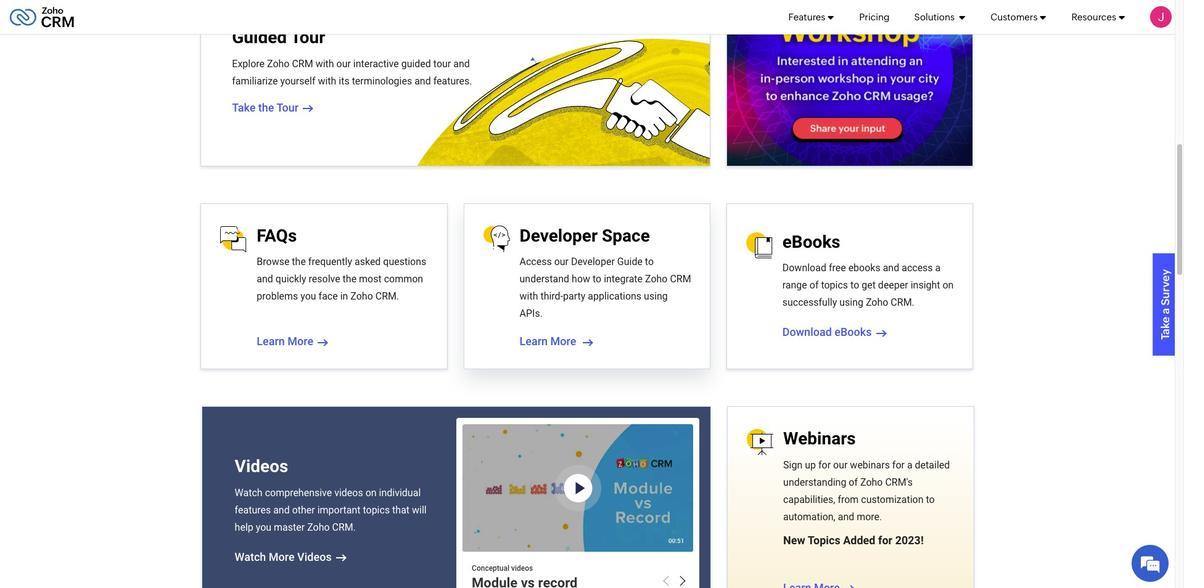 Task type: vqa. For each thing, say whether or not it's contained in the screenshot.
1st Learn More
yes



Task type: locate. For each thing, give the bounding box(es) containing it.
important
[[317, 504, 360, 516]]

with
[[316, 58, 334, 70], [318, 75, 336, 87], [520, 291, 538, 302]]

watch inside watch comprehensive videos on individual features and other important topics that will help you master
[[235, 487, 263, 499]]

learn more link down problems
[[257, 333, 327, 351]]

download for download ebooks
[[782, 326, 832, 339]]

0 vertical spatial with
[[316, 58, 334, 70]]

to left get
[[850, 280, 859, 291]]

0 vertical spatial on
[[943, 280, 954, 291]]

videos inside watch comprehensive videos on individual features and other important topics that will help you master
[[334, 487, 363, 499]]

range
[[782, 280, 807, 291]]

1 learn more from the left
[[257, 335, 313, 348]]

and down 'guided'
[[415, 75, 431, 87]]

0 horizontal spatial videos
[[235, 456, 288, 477]]

you
[[300, 291, 316, 302], [256, 522, 271, 533]]

the for tour
[[258, 101, 274, 114]]

0 horizontal spatial using
[[644, 291, 668, 302]]

1 download from the top
[[782, 262, 826, 274]]

using right applications
[[644, 291, 668, 302]]

using down get
[[839, 297, 863, 309]]

learn more down apis.
[[520, 335, 576, 348]]

crm inside zoho crm with third-party applications using apis.
[[670, 273, 691, 285]]

successfully
[[782, 297, 837, 309]]

1 horizontal spatial our
[[554, 256, 569, 268]]

1 horizontal spatial crm.
[[375, 291, 399, 302]]

1 horizontal spatial learn
[[520, 335, 548, 348]]

learn more link
[[257, 333, 327, 351], [520, 333, 590, 351]]

zoho inside explore zoho crm with our interactive guided tour and familiarize yourself with its terminologies and features.
[[267, 58, 290, 70]]

apis.
[[520, 308, 543, 320]]

using inside zoho crm with third-party applications using apis.
[[644, 291, 668, 302]]

learn down problems
[[257, 335, 285, 348]]

1 vertical spatial the
[[292, 256, 306, 268]]

learn down apis.
[[520, 335, 548, 348]]

our inside sign up for our webinars for a detailed understanding of zoho crm's capabilities, from customization to automation, and more.
[[833, 459, 848, 471]]

browse the frequently asked questions and quickly resolve the most common problems you face in
[[257, 256, 426, 302]]

insight
[[911, 280, 940, 291]]

more down problems
[[288, 335, 313, 348]]

browse
[[257, 256, 289, 268]]

1 learn from the left
[[257, 335, 285, 348]]

0 horizontal spatial you
[[256, 522, 271, 533]]

1 vertical spatial videos
[[297, 551, 332, 564]]

developer
[[520, 226, 598, 246], [571, 256, 615, 268]]

take for take the tour
[[232, 101, 256, 114]]

familiarize
[[232, 75, 278, 87]]

0 horizontal spatial crm
[[292, 58, 313, 70]]

crm. down deeper
[[891, 297, 914, 309]]

tour down yourself
[[277, 101, 299, 114]]

watch up features
[[235, 487, 263, 499]]

0 vertical spatial take
[[232, 101, 256, 114]]

zoho crm. down important
[[307, 522, 356, 533]]

learn more link down apis.
[[520, 333, 590, 351]]

download inside download free ebooks and access a range of topics to get deeper insight on successfully using zoho crm.
[[782, 262, 826, 274]]

1 vertical spatial crm
[[670, 273, 691, 285]]

0 vertical spatial videos
[[334, 487, 363, 499]]

of up the successfully on the right
[[810, 280, 819, 291]]

0 vertical spatial crm
[[292, 58, 313, 70]]

1 horizontal spatial learn more
[[520, 335, 576, 348]]

resources link
[[1071, 0, 1125, 34]]

crm.
[[375, 291, 399, 302], [891, 297, 914, 309], [332, 522, 356, 533]]

for
[[818, 459, 831, 471], [892, 459, 905, 471], [878, 534, 892, 547]]

1 horizontal spatial videos
[[511, 564, 533, 573]]

more down party
[[550, 335, 576, 348]]

0 vertical spatial zoho crm.
[[350, 291, 399, 302]]

0 vertical spatial you
[[300, 291, 316, 302]]

2 horizontal spatial our
[[833, 459, 848, 471]]

take down survey
[[1159, 317, 1172, 340]]

0 horizontal spatial learn
[[257, 335, 285, 348]]

our up understand
[[554, 256, 569, 268]]

survey
[[1159, 269, 1172, 306]]

2 vertical spatial a
[[907, 459, 912, 471]]

download inside "link"
[[782, 326, 832, 339]]

on left individual
[[365, 487, 377, 499]]

terminologies
[[352, 75, 412, 87]]

our
[[336, 58, 351, 70], [554, 256, 569, 268], [833, 459, 848, 471]]

2 learn more link from the left
[[520, 333, 590, 351]]

zoho down "webinars"
[[860, 477, 883, 488]]

0 horizontal spatial videos
[[334, 487, 363, 499]]

0 horizontal spatial our
[[336, 58, 351, 70]]

videos
[[235, 456, 288, 477], [297, 551, 332, 564]]

0 vertical spatial a
[[935, 262, 941, 274]]

more
[[288, 335, 313, 348], [550, 335, 576, 348], [269, 551, 295, 564]]

and up master in the left of the page
[[273, 504, 290, 516]]

download for download free ebooks and access a range of topics to get deeper insight on successfully using zoho crm.
[[782, 262, 826, 274]]

crm. down important
[[332, 522, 356, 533]]

take
[[232, 101, 256, 114], [1159, 317, 1172, 340]]

our left "webinars"
[[833, 459, 848, 471]]

more.
[[857, 511, 882, 523]]

zoho crm. for the
[[350, 291, 399, 302]]

1 horizontal spatial the
[[292, 256, 306, 268]]

zoho crm.
[[350, 291, 399, 302], [307, 522, 356, 533]]

with left interactive
[[316, 58, 334, 70]]

videos right conceptual
[[511, 564, 533, 573]]

1 vertical spatial zoho crm.
[[307, 522, 356, 533]]

guided tour
[[232, 27, 325, 48]]

applications
[[588, 291, 641, 302]]

0 horizontal spatial learn more
[[257, 335, 313, 348]]

2 horizontal spatial a
[[1159, 308, 1172, 314]]

developer up how
[[571, 256, 615, 268]]

0 vertical spatial topics
[[821, 280, 848, 291]]

take the tour
[[232, 101, 299, 114]]

0 vertical spatial the
[[258, 101, 274, 114]]

1 vertical spatial topics
[[363, 504, 390, 516]]

a down survey
[[1159, 308, 1172, 314]]

you left face
[[300, 291, 316, 302]]

zoho right in
[[350, 291, 373, 302]]

download
[[782, 262, 826, 274], [782, 326, 832, 339]]

1 learn more link from the left
[[257, 333, 327, 351]]

in
[[340, 291, 348, 302]]

1 vertical spatial download
[[782, 326, 832, 339]]

0 vertical spatial of
[[810, 280, 819, 291]]

a right 'access'
[[935, 262, 941, 274]]

download up range
[[782, 262, 826, 274]]

on inside download free ebooks and access a range of topics to get deeper insight on successfully using zoho crm.
[[943, 280, 954, 291]]

0 vertical spatial developer
[[520, 226, 598, 246]]

capabilities,
[[783, 494, 835, 506]]

you right the help
[[256, 522, 271, 533]]

0 horizontal spatial take
[[232, 101, 256, 114]]

2 download from the top
[[782, 326, 832, 339]]

0 vertical spatial download
[[782, 262, 826, 274]]

0 vertical spatial ebooks
[[782, 232, 840, 252]]

quickly
[[276, 273, 306, 285]]

1 horizontal spatial a
[[935, 262, 941, 274]]

sign
[[783, 459, 802, 471]]

watch down the help
[[235, 551, 266, 564]]

2 vertical spatial the
[[343, 273, 357, 285]]

integrate
[[604, 273, 643, 285]]

the up quickly
[[292, 256, 306, 268]]

zoho down get
[[866, 297, 888, 309]]

0 horizontal spatial on
[[365, 487, 377, 499]]

videos down master in the left of the page
[[297, 551, 332, 564]]

developer up access
[[520, 226, 598, 246]]

zoho crm. down "most"
[[350, 291, 399, 302]]

1 horizontal spatial of
[[849, 477, 858, 488]]

1 vertical spatial of
[[849, 477, 858, 488]]

the down familiarize
[[258, 101, 274, 114]]

zoho inside download free ebooks and access a range of topics to get deeper insight on successfully using zoho crm.
[[866, 297, 888, 309]]

videos up features
[[235, 456, 288, 477]]

topics
[[821, 280, 848, 291], [363, 504, 390, 516]]

take the tour link
[[232, 90, 312, 116]]

up
[[805, 459, 816, 471]]

and right tour
[[453, 58, 470, 70]]

0 horizontal spatial a
[[907, 459, 912, 471]]

1 horizontal spatial videos
[[297, 551, 332, 564]]

watch more videos link
[[235, 549, 345, 566]]

1 horizontal spatial on
[[943, 280, 954, 291]]

a
[[935, 262, 941, 274], [1159, 308, 1172, 314], [907, 459, 912, 471]]

2023!
[[895, 534, 924, 547]]

learn more
[[257, 335, 313, 348], [520, 335, 576, 348]]

2 watch from the top
[[235, 551, 266, 564]]

take down familiarize
[[232, 101, 256, 114]]

more down master in the left of the page
[[269, 551, 295, 564]]

topics left that on the left of page
[[363, 504, 390, 516]]

resources
[[1071, 11, 1116, 22]]

ebooks up free
[[782, 232, 840, 252]]

watch comprehensive videos on individual features and other important topics that will help you master
[[235, 487, 427, 533]]

problems
[[257, 291, 298, 302]]

to inside sign up for our webinars for a detailed understanding of zoho crm's capabilities, from customization to automation, and more.
[[926, 494, 935, 506]]

topics down free
[[821, 280, 848, 291]]

zoho up yourself
[[267, 58, 290, 70]]

download down the successfully on the right
[[782, 326, 832, 339]]

learn more link for developer space
[[520, 333, 590, 351]]

zoho right integrate
[[645, 273, 668, 285]]

0 vertical spatial watch
[[235, 487, 263, 499]]

zoho inside zoho crm with third-party applications using apis.
[[645, 273, 668, 285]]

customers
[[990, 11, 1038, 22]]

comprehensive
[[265, 487, 332, 499]]

zoho
[[267, 58, 290, 70], [645, 273, 668, 285], [350, 291, 373, 302], [866, 297, 888, 309], [860, 477, 883, 488], [307, 522, 330, 533]]

with up apis.
[[520, 291, 538, 302]]

1 vertical spatial our
[[554, 256, 569, 268]]

crm. for browse the frequently asked questions and quickly resolve the most common problems you face in
[[375, 291, 399, 302]]

2 vertical spatial with
[[520, 291, 538, 302]]

videos up important
[[334, 487, 363, 499]]

and up deeper
[[883, 262, 899, 274]]

learn more down problems
[[257, 335, 313, 348]]

1 vertical spatial take
[[1159, 317, 1172, 340]]

zoho crm with third-party applications using apis.
[[520, 273, 691, 320]]

with left its
[[318, 75, 336, 87]]

1 vertical spatial watch
[[235, 551, 266, 564]]

watch inside watch more videos link
[[235, 551, 266, 564]]

crm. inside download free ebooks and access a range of topics to get deeper insight on successfully using zoho crm.
[[891, 297, 914, 309]]

deeper
[[878, 280, 908, 291]]

1 vertical spatial you
[[256, 522, 271, 533]]

on
[[943, 280, 954, 291], [365, 487, 377, 499]]

1 horizontal spatial learn more link
[[520, 333, 590, 351]]

0 horizontal spatial crm.
[[332, 522, 356, 533]]

crm inside explore zoho crm with our interactive guided tour and familiarize yourself with its terminologies and features.
[[292, 58, 313, 70]]

automation,
[[783, 511, 835, 523]]

solutions
[[914, 11, 957, 22]]

2 vertical spatial our
[[833, 459, 848, 471]]

to down detailed
[[926, 494, 935, 506]]

our up its
[[336, 58, 351, 70]]

2 horizontal spatial the
[[343, 273, 357, 285]]

using
[[644, 291, 668, 302], [839, 297, 863, 309]]

a up crm's
[[907, 459, 912, 471]]

0 vertical spatial tour
[[291, 27, 325, 48]]

yourself
[[280, 75, 315, 87]]

2 horizontal spatial crm.
[[891, 297, 914, 309]]

zoho crm logo image
[[9, 3, 75, 31]]

get
[[862, 280, 876, 291]]

and down browse
[[257, 273, 273, 285]]

1 vertical spatial tour
[[277, 101, 299, 114]]

tour up yourself
[[291, 27, 325, 48]]

zoho inside sign up for our webinars for a detailed understanding of zoho crm's capabilities, from customization to automation, and more.
[[860, 477, 883, 488]]

1 horizontal spatial take
[[1159, 317, 1172, 340]]

1 vertical spatial on
[[365, 487, 377, 499]]

2 learn from the left
[[520, 335, 548, 348]]

new
[[783, 534, 805, 547]]

00:51
[[669, 538, 684, 545]]

crm up yourself
[[292, 58, 313, 70]]

0 horizontal spatial of
[[810, 280, 819, 291]]

zoho down other
[[307, 522, 330, 533]]

crm
[[292, 58, 313, 70], [670, 273, 691, 285]]

on right insight at top right
[[943, 280, 954, 291]]

ebooks down download free ebooks and access a range of topics to get deeper insight on successfully using zoho crm.
[[835, 326, 872, 339]]

tour
[[433, 58, 451, 70]]

pricing link
[[859, 0, 890, 34]]

learn
[[257, 335, 285, 348], [520, 335, 548, 348]]

1 horizontal spatial crm
[[670, 273, 691, 285]]

crm right integrate
[[670, 273, 691, 285]]

0 vertical spatial our
[[336, 58, 351, 70]]

crm. down common
[[375, 291, 399, 302]]

1 vertical spatial ebooks
[[835, 326, 872, 339]]

1 watch from the top
[[235, 487, 263, 499]]

for right up
[[818, 459, 831, 471]]

party
[[563, 291, 585, 302]]

features.
[[433, 75, 472, 87]]

solutions link
[[914, 0, 966, 34]]

1 vertical spatial a
[[1159, 308, 1172, 314]]

of up from
[[849, 477, 858, 488]]

of inside sign up for our webinars for a detailed understanding of zoho crm's capabilities, from customization to automation, and more.
[[849, 477, 858, 488]]

0 horizontal spatial learn more link
[[257, 333, 327, 351]]

1 vertical spatial developer
[[571, 256, 615, 268]]

watch
[[235, 487, 263, 499], [235, 551, 266, 564]]

videos
[[334, 487, 363, 499], [511, 564, 533, 573]]

1 horizontal spatial you
[[300, 291, 316, 302]]

0 horizontal spatial topics
[[363, 504, 390, 516]]

from
[[838, 494, 859, 506]]

1 horizontal spatial topics
[[821, 280, 848, 291]]

1 horizontal spatial using
[[839, 297, 863, 309]]

and down from
[[838, 511, 854, 523]]

webinars
[[783, 429, 856, 449]]

access our developer guide to understand how to integrate
[[520, 256, 654, 285]]

the up in
[[343, 273, 357, 285]]

topics
[[808, 534, 840, 547]]

0 horizontal spatial the
[[258, 101, 274, 114]]

to
[[645, 256, 654, 268], [593, 273, 601, 285], [850, 280, 859, 291], [926, 494, 935, 506]]

2 learn more from the left
[[520, 335, 576, 348]]



Task type: describe. For each thing, give the bounding box(es) containing it.
master
[[274, 522, 305, 533]]

guided
[[401, 58, 431, 70]]

using inside download free ebooks and access a range of topics to get deeper insight on successfully using zoho crm.
[[839, 297, 863, 309]]

developer inside access our developer guide to understand how to integrate
[[571, 256, 615, 268]]

most
[[359, 273, 382, 285]]

faqs
[[257, 226, 297, 246]]

to right guide
[[645, 256, 654, 268]]

face
[[319, 291, 338, 302]]

zoho crm. for important
[[307, 522, 356, 533]]

will
[[412, 504, 427, 516]]

you inside browse the frequently asked questions and quickly resolve the most common problems you face in
[[300, 291, 316, 302]]

added
[[843, 534, 875, 547]]

to inside download free ebooks and access a range of topics to get deeper insight on successfully using zoho crm.
[[850, 280, 859, 291]]

and inside watch comprehensive videos on individual features and other important topics that will help you master
[[273, 504, 290, 516]]

developer space
[[520, 226, 650, 246]]

conceptual videos
[[472, 564, 533, 573]]

download free ebooks and access a range of topics to get deeper insight on successfully using zoho crm.
[[782, 262, 954, 309]]

and inside sign up for our webinars for a detailed understanding of zoho crm's capabilities, from customization to automation, and more.
[[838, 511, 854, 523]]

guided
[[232, 27, 287, 48]]

topics inside watch comprehensive videos on individual features and other important topics that will help you master
[[363, 504, 390, 516]]

space
[[602, 226, 650, 246]]

how
[[572, 273, 590, 285]]

help
[[235, 522, 253, 533]]

download ebooks link
[[782, 324, 885, 341]]

conceptual
[[472, 564, 509, 573]]

and inside download free ebooks and access a range of topics to get deeper insight on successfully using zoho crm.
[[883, 262, 899, 274]]

learn more link for faqs
[[257, 333, 327, 351]]

a inside sign up for our webinars for a detailed understanding of zoho crm's capabilities, from customization to automation, and more.
[[907, 459, 912, 471]]

watch for watch comprehensive videos on individual features and other important topics that will help you master
[[235, 487, 263, 499]]

crm. for watch comprehensive videos on individual features and other important topics that will help you master
[[332, 522, 356, 533]]

other
[[292, 504, 315, 516]]

explore
[[232, 58, 265, 70]]

features
[[235, 504, 271, 516]]

crm's
[[885, 477, 913, 488]]

frequently
[[308, 256, 352, 268]]

take for take a survey
[[1159, 317, 1172, 340]]

features link
[[788, 0, 835, 34]]

watch for watch more videos
[[235, 551, 266, 564]]

more for developer space
[[550, 335, 576, 348]]

1 vertical spatial with
[[318, 75, 336, 87]]

for left the 2023!
[[878, 534, 892, 547]]

a inside download free ebooks and access a range of topics to get deeper insight on successfully using zoho crm.
[[935, 262, 941, 274]]

and inside browse the frequently asked questions and quickly resolve the most common problems you face in
[[257, 273, 273, 285]]

learn for developer space
[[520, 335, 548, 348]]

guide
[[617, 256, 643, 268]]

watch more videos
[[235, 551, 332, 564]]

resolve
[[309, 273, 340, 285]]

customization
[[861, 494, 924, 506]]

take a survey
[[1159, 269, 1172, 340]]

our inside explore zoho crm with our interactive guided tour and familiarize yourself with its terminologies and features.
[[336, 58, 351, 70]]

common
[[384, 273, 423, 285]]

ebooks inside download ebooks "link"
[[835, 326, 872, 339]]

0 vertical spatial videos
[[235, 456, 288, 477]]

our inside access our developer guide to understand how to integrate
[[554, 256, 569, 268]]

learn more for developer space
[[520, 335, 576, 348]]

learn more for faqs
[[257, 335, 313, 348]]

for up crm's
[[892, 459, 905, 471]]

detailed
[[915, 459, 950, 471]]

explore zoho crm with our interactive guided tour and familiarize yourself with its terminologies and features.
[[232, 58, 472, 87]]

its
[[339, 75, 349, 87]]

asked
[[355, 256, 381, 268]]

that
[[392, 504, 410, 516]]

learn for faqs
[[257, 335, 285, 348]]

individual
[[379, 487, 421, 499]]

ebooks
[[848, 262, 880, 274]]

features
[[788, 11, 825, 22]]

sign up for our webinars for a detailed understanding of zoho crm's capabilities, from customization to automation, and more.
[[783, 459, 950, 523]]

new topics added for 2023!
[[783, 534, 924, 547]]

topics inside download free ebooks and access a range of topics to get deeper insight on successfully using zoho crm.
[[821, 280, 848, 291]]

pricing
[[859, 11, 890, 22]]

access
[[902, 262, 933, 274]]

interactive
[[353, 58, 399, 70]]

the for frequently
[[292, 256, 306, 268]]

to right how
[[593, 273, 601, 285]]

questions
[[383, 256, 426, 268]]

download ebooks
[[782, 326, 872, 339]]

you inside watch comprehensive videos on individual features and other important topics that will help you master
[[256, 522, 271, 533]]

with inside zoho crm with third-party applications using apis.
[[520, 291, 538, 302]]

understanding
[[783, 477, 846, 488]]

more for faqs
[[288, 335, 313, 348]]

1 vertical spatial videos
[[511, 564, 533, 573]]

third-
[[540, 291, 563, 302]]

of inside download free ebooks and access a range of topics to get deeper insight on successfully using zoho crm.
[[810, 280, 819, 291]]

module vs record screen image
[[463, 425, 693, 553]]

webinars
[[850, 459, 890, 471]]

understand
[[520, 273, 569, 285]]

access
[[520, 256, 552, 268]]

free
[[829, 262, 846, 274]]

on inside watch comprehensive videos on individual features and other important topics that will help you master
[[365, 487, 377, 499]]

james peterson image
[[1150, 6, 1172, 28]]



